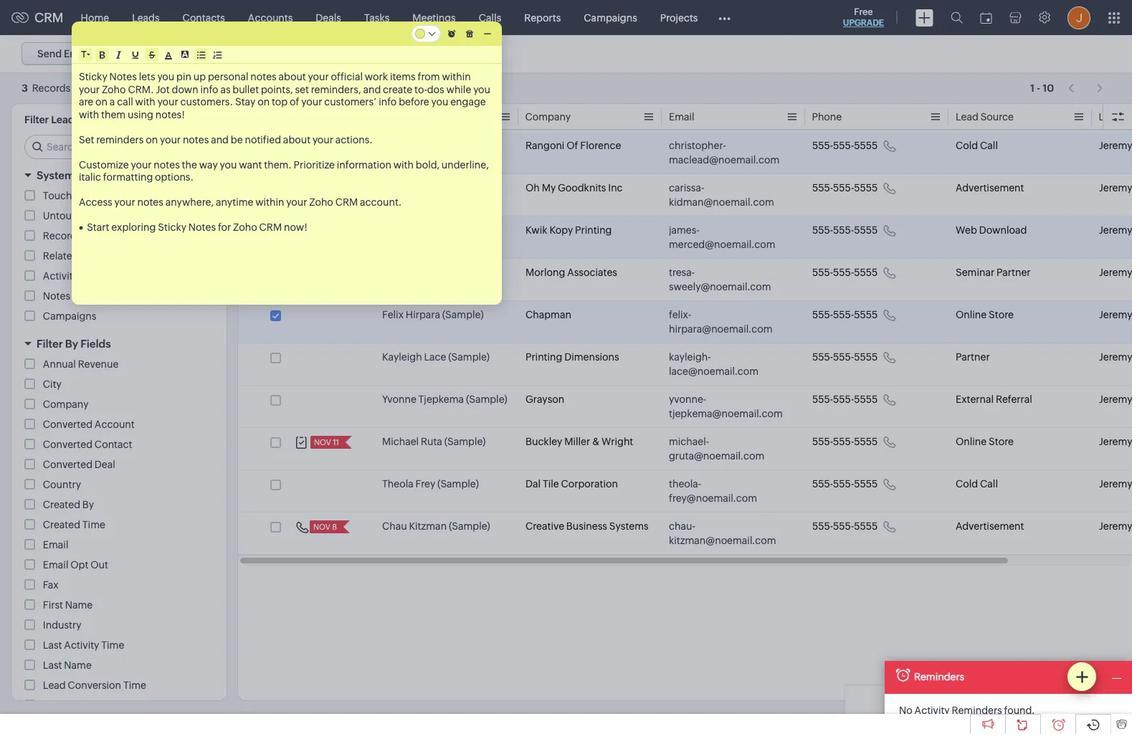 Task type: vqa. For each thing, say whether or not it's contained in the screenshot.
Customization
no



Task type: locate. For each thing, give the bounding box(es) containing it.
jeremy for felix- hirpara@noemail.com
[[1099, 309, 1132, 320]]

0 vertical spatial store
[[989, 309, 1014, 320]]

felix- hirpara@noemail.com link
[[669, 308, 784, 336]]

by
[[65, 338, 78, 350], [82, 499, 94, 510]]

0 horizontal spatial zoho
[[102, 84, 126, 95]]

0 vertical spatial records
[[86, 190, 125, 201]]

1 vertical spatial leads
[[51, 114, 79, 125]]

(sample) right hirpara
[[442, 309, 484, 320]]

lead name down conversion
[[43, 700, 95, 711]]

0 vertical spatial nov
[[314, 438, 331, 447]]

0 vertical spatial time
[[82, 519, 105, 531]]

2 horizontal spatial crm
[[335, 196, 358, 208]]

last
[[43, 640, 62, 651], [43, 660, 62, 671]]

1 cold from the top
[[956, 140, 978, 151]]

kidman@noemail.com
[[669, 196, 774, 208]]

activity up last name
[[64, 640, 99, 651]]

6 5555 from the top
[[854, 351, 878, 363]]

0 vertical spatial and
[[363, 84, 381, 95]]

about for notes
[[279, 71, 306, 82]]

1 jeremy from the top
[[1099, 140, 1132, 151]]

0 vertical spatial cold
[[956, 140, 978, 151]]

3 converted from the top
[[43, 459, 93, 470]]

(sample) for chau kitzman (sample)
[[449, 521, 490, 532]]

time for activity
[[101, 640, 124, 651]]

unblock
[[221, 48, 261, 60]]

2 cold call from the top
[[956, 478, 998, 490]]

info
[[200, 84, 218, 95], [379, 96, 397, 108]]

crm left account.
[[335, 196, 358, 208]]

0 vertical spatial within
[[442, 71, 471, 82]]

converted account
[[43, 419, 135, 430]]

maclead
[[440, 140, 480, 151]]

selected.
[[72, 83, 117, 94]]

0 vertical spatial notes
[[109, 71, 137, 82]]

filter up annual
[[37, 338, 63, 350]]

contacts
[[183, 12, 225, 23]]

7 555-555-5555 from the top
[[812, 394, 878, 405]]

calendar image
[[980, 12, 992, 23]]

1 vertical spatial filter
[[37, 338, 63, 350]]

sticky up selected.
[[79, 71, 107, 82]]

4 jeremy from the top
[[1099, 267, 1132, 278]]

email up christopher- on the right
[[669, 111, 694, 123]]

options.
[[155, 171, 194, 183]]

1 horizontal spatial leads
[[132, 12, 160, 23]]

1 vertical spatial last
[[43, 660, 62, 671]]

0 vertical spatial online
[[956, 309, 987, 320]]

reminders
[[96, 134, 144, 145]]

0 vertical spatial zoho
[[102, 84, 126, 95]]

1 created from the top
[[43, 499, 80, 510]]

1 vertical spatial created
[[43, 519, 80, 531]]

dos
[[427, 84, 444, 95]]

1 cold call from the top
[[956, 140, 998, 151]]

on down using
[[146, 134, 158, 145]]

zoho right for at the top
[[233, 222, 257, 233]]

1 vertical spatial online
[[956, 436, 987, 447]]

0 vertical spatial campaigns
[[584, 12, 637, 23]]

theola
[[382, 478, 413, 490]]

email up 'fax'
[[43, 559, 68, 571]]

0 horizontal spatial notes
[[43, 290, 70, 302]]

sticky down anywhere,
[[158, 222, 186, 233]]

1 vertical spatial online store
[[956, 436, 1014, 447]]

2 online from the top
[[956, 436, 987, 447]]

1 horizontal spatial and
[[363, 84, 381, 95]]

0 horizontal spatial activity
[[64, 640, 99, 651]]

last down industry
[[43, 640, 62, 651]]

name down last activity time
[[64, 660, 92, 671]]

clear
[[126, 83, 151, 94]]

james-
[[669, 224, 700, 236]]

(sample) down underline,
[[456, 182, 497, 194]]

2 vertical spatial crm
[[259, 222, 282, 233]]

company up rangoni
[[526, 111, 571, 123]]

tjepkema@noemail.com
[[669, 408, 783, 419]]

about
[[279, 71, 306, 82], [283, 134, 311, 145]]

reminder image
[[448, 30, 456, 38]]

dimensions
[[564, 351, 619, 363]]

2 horizontal spatial notes
[[188, 222, 216, 233]]

leads left by
[[51, 114, 79, 125]]

your up formatting
[[131, 159, 152, 170]]

zoho up a
[[102, 84, 126, 95]]

0 vertical spatial converted
[[43, 419, 93, 430]]

converted up country
[[43, 459, 93, 470]]

0 horizontal spatial partner
[[956, 351, 990, 363]]

about up prioritize
[[283, 134, 311, 145]]

Search text field
[[25, 136, 215, 158]]

free upgrade
[[843, 6, 884, 28]]

8
[[332, 523, 337, 531]]

info up the customers.
[[200, 84, 218, 95]]

0 horizontal spatial on
[[95, 96, 108, 108]]

0 vertical spatial call
[[980, 140, 998, 151]]

1 horizontal spatial sticky
[[158, 222, 186, 233]]

0 horizontal spatial crm
[[34, 10, 64, 25]]

city
[[43, 379, 62, 390]]

crm left now!
[[259, 222, 282, 233]]

6 555-555-5555 from the top
[[812, 351, 878, 363]]

cold call for theola- frey@noemail.com
[[956, 478, 998, 490]]

zoho
[[102, 84, 126, 95], [309, 196, 333, 208], [233, 222, 257, 233]]

theola- frey@noemail.com
[[669, 478, 757, 504]]

last down last activity time
[[43, 660, 62, 671]]

1 vertical spatial about
[[283, 134, 311, 145]]

1 vertical spatial with
[[79, 109, 99, 120]]

defined
[[77, 169, 118, 181]]

555-555-5555 for christopher- maclead@noemail.com
[[812, 140, 878, 151]]

0 horizontal spatial info
[[200, 84, 218, 95]]

5555 for christopher- maclead@noemail.com
[[854, 140, 878, 151]]

1 vertical spatial advertisement
[[956, 521, 1024, 532]]

1 vertical spatial records
[[97, 210, 136, 222]]

related records action
[[43, 250, 152, 262]]

2 cold from the top
[[956, 478, 978, 490]]

notes up clear on the top
[[109, 71, 137, 82]]

time
[[82, 519, 105, 531], [101, 640, 124, 651], [123, 680, 146, 691]]

5555 for theola- frey@noemail.com
[[854, 478, 878, 490]]

action down "exploring"
[[121, 250, 152, 262]]

leads up create
[[132, 12, 160, 23]]

untouched
[[43, 210, 95, 222]]

0 vertical spatial created
[[43, 499, 80, 510]]

row group
[[238, 132, 1132, 555]]

store down external referral
[[989, 436, 1014, 447]]

1 horizontal spatial activity
[[915, 705, 950, 716]]

converted for converted deal
[[43, 459, 93, 470]]

1 vertical spatial lead name
[[43, 700, 95, 711]]

filter leads by
[[24, 114, 94, 125]]

store down seminar partner at right
[[989, 309, 1014, 320]]

activity
[[64, 640, 99, 651], [915, 705, 950, 716]]

online down "seminar"
[[956, 309, 987, 320]]

5 5555 from the top
[[854, 309, 878, 320]]

cold call for christopher- maclead@noemail.com
[[956, 140, 998, 151]]

0 vertical spatial crm
[[34, 10, 64, 25]]

upgrade
[[843, 18, 884, 28]]

navigation
[[1061, 77, 1111, 98]]

0 horizontal spatial sticky
[[79, 71, 107, 82]]

tjepkema
[[418, 394, 464, 405]]

printing up grayson
[[526, 351, 562, 363]]

lets
[[139, 71, 155, 82]]

1 vertical spatial store
[[989, 436, 1014, 447]]

o
[[1124, 111, 1132, 123]]

(sample) inside christopher maclead (sample)
[[382, 154, 424, 166]]

7 jeremy from the top
[[1099, 394, 1132, 405]]

nov left 8
[[313, 523, 330, 531]]

1 vertical spatial nov
[[313, 523, 330, 531]]

notes left for at the top
[[188, 222, 216, 233]]

bold,
[[416, 159, 439, 170]]

1 horizontal spatial notes
[[109, 71, 137, 82]]

2 horizontal spatial on
[[257, 96, 270, 108]]

1 last from the top
[[43, 640, 62, 651]]

9 jeremy from the top
[[1099, 478, 1132, 490]]

6 jeremy from the top
[[1099, 351, 1132, 363]]

2 jeremy from the top
[[1099, 182, 1132, 194]]

(sample) right lace
[[448, 351, 490, 363]]

2 horizontal spatial zoho
[[309, 196, 333, 208]]

online store down seminar partner at right
[[956, 309, 1014, 320]]

2 555-555-5555 from the top
[[812, 182, 878, 194]]

1 horizontal spatial company
[[526, 111, 571, 123]]

1 5555 from the top
[[854, 140, 878, 151]]

notes up the
[[183, 134, 209, 145]]

2 horizontal spatial with
[[393, 159, 414, 170]]

3 5555 from the top
[[854, 224, 878, 236]]

information
[[337, 159, 391, 170]]

2 call from the top
[[980, 478, 998, 490]]

chau- kitzman@noemail.com link
[[669, 519, 784, 548]]

2 vertical spatial zoho
[[233, 222, 257, 233]]

4 5555 from the top
[[854, 267, 878, 278]]

and left 'be'
[[211, 134, 229, 145]]

cold for christopher- maclead@noemail.com
[[956, 140, 978, 151]]

set
[[79, 134, 94, 145]]

9 5555 from the top
[[854, 478, 878, 490]]

notes!
[[155, 109, 185, 120]]

store
[[989, 309, 1014, 320], [989, 436, 1014, 447]]

with down christopher
[[393, 159, 414, 170]]

(sample) for theola frey (sample)
[[437, 478, 479, 490]]

9 555-555-5555 from the top
[[812, 478, 878, 490]]

last name
[[43, 660, 92, 671]]

filter by fields
[[37, 338, 111, 350]]

(sample)
[[382, 154, 424, 166], [456, 182, 497, 194], [442, 309, 484, 320], [448, 351, 490, 363], [466, 394, 507, 405], [444, 436, 486, 447], [437, 478, 479, 490], [449, 521, 490, 532]]

address
[[291, 48, 329, 60]]

items
[[390, 71, 416, 82]]

7 5555 from the top
[[854, 394, 878, 405]]

converted up converted contact
[[43, 419, 93, 430]]

1 call from the top
[[980, 140, 998, 151]]

by up created time
[[82, 499, 94, 510]]

last for last name
[[43, 660, 62, 671]]

online store down external referral
[[956, 436, 1014, 447]]

0 vertical spatial with
[[135, 96, 155, 108]]

(sample) right frey
[[437, 478, 479, 490]]

meetings
[[412, 12, 456, 23]]

(sample) down christopher
[[382, 154, 424, 166]]

1 555-555-5555 from the top
[[812, 140, 878, 151]]

1 horizontal spatial campaigns
[[584, 12, 637, 23]]

2 vertical spatial notes
[[43, 290, 70, 302]]

records down access
[[97, 210, 136, 222]]

1 vertical spatial sticky
[[158, 222, 186, 233]]

converted for converted contact
[[43, 439, 93, 450]]

campaigns
[[584, 12, 637, 23], [43, 310, 96, 322]]

converted up converted deal
[[43, 439, 93, 450]]

partner up "external"
[[956, 351, 990, 363]]

seminar
[[956, 267, 995, 278]]

action
[[79, 230, 109, 242], [121, 250, 152, 262]]

name right first
[[65, 599, 93, 611]]

1 vertical spatial call
[[980, 478, 998, 490]]

hirpara@noemail.com
[[669, 323, 773, 335]]

company
[[526, 111, 571, 123], [43, 399, 89, 410]]

you inside customize your notes the way you want them. prioritize information with bold, underline, italic formatting options.
[[220, 159, 237, 170]]

printing right kopy
[[575, 224, 612, 236]]

campaigns up filter by fields
[[43, 310, 96, 322]]

2 5555 from the top
[[854, 182, 878, 194]]

notes up "exploring"
[[137, 196, 163, 208]]

create
[[129, 48, 160, 60]]

0 horizontal spatial leads
[[51, 114, 79, 125]]

1 horizontal spatial with
[[135, 96, 155, 108]]

nov left 11
[[314, 438, 331, 447]]

reminders up the no activity reminders found.
[[914, 671, 964, 682]]

company down city
[[43, 399, 89, 410]]

tresa-
[[669, 267, 695, 278]]

buckley
[[526, 436, 562, 447]]

activity right "no"
[[915, 705, 950, 716]]

(sample) right ruta
[[444, 436, 486, 447]]

chau kitzman (sample) link
[[382, 519, 490, 533]]

stay
[[235, 96, 255, 108]]

2 vertical spatial converted
[[43, 459, 93, 470]]

2 vertical spatial records
[[80, 250, 119, 262]]

2 vertical spatial with
[[393, 159, 414, 170]]

converted for converted account
[[43, 419, 93, 430]]

about inside sticky notes lets you pin up personal notes about your official work items from within your zoho crm. jot down info as bullet points, set reminders, and create to-dos while you are on a call with your customers. stay on top of your customers' info before you engage with them using notes!
[[279, 71, 306, 82]]

time up lead conversion time
[[101, 640, 124, 651]]

2 converted from the top
[[43, 439, 93, 450]]

action up related records action
[[79, 230, 109, 242]]

kayleigh- lace@noemail.com link
[[669, 350, 784, 379]]

filter inside filter by fields dropdown button
[[37, 338, 63, 350]]

created down created by
[[43, 519, 80, 531]]

the
[[182, 159, 197, 170]]

reminders left found.
[[952, 705, 1002, 716]]

now!
[[284, 222, 307, 233]]

3 555-555-5555 from the top
[[812, 224, 878, 236]]

and down work
[[363, 84, 381, 95]]

1 horizontal spatial info
[[379, 96, 397, 108]]

records for untouched
[[97, 210, 136, 222]]

jeremy for theola- frey@noemail.com
[[1099, 478, 1132, 490]]

crm up send
[[34, 10, 64, 25]]

0 vertical spatial cold call
[[956, 140, 998, 151]]

0 vertical spatial partner
[[997, 267, 1031, 278]]

0 horizontal spatial and
[[211, 134, 229, 145]]

5 jeremy from the top
[[1099, 309, 1132, 320]]

kitzman@noemail.com
[[669, 535, 776, 546]]

you right way
[[220, 159, 237, 170]]

profile image
[[1068, 6, 1091, 29]]

profile element
[[1059, 0, 1099, 35]]

time down created by
[[82, 519, 105, 531]]

notes up options.
[[154, 159, 180, 170]]

1 converted from the top
[[43, 419, 93, 430]]

cold
[[956, 140, 978, 151], [956, 478, 978, 490]]

james- merced@noemail.com
[[669, 224, 775, 250]]

1 online from the top
[[956, 309, 987, 320]]

1 vertical spatial time
[[101, 640, 124, 651]]

want
[[239, 159, 262, 170]]

0 vertical spatial filter
[[24, 114, 49, 125]]

0 horizontal spatial lead name
[[43, 700, 95, 711]]

partner right "seminar"
[[997, 267, 1031, 278]]

1 vertical spatial reminders
[[952, 705, 1002, 716]]

oh
[[526, 182, 540, 194]]

1 vertical spatial info
[[379, 96, 397, 108]]

1 vertical spatial converted
[[43, 439, 93, 450]]

0 vertical spatial action
[[79, 230, 109, 242]]

2 vertical spatial time
[[123, 680, 146, 691]]

5555 for james- merced@noemail.com
[[854, 224, 878, 236]]

of
[[290, 96, 299, 108]]

your down formatting
[[114, 196, 135, 208]]

jeremy for kayleigh- lace@noemail.com
[[1099, 351, 1132, 363]]

records for touched
[[86, 190, 125, 201]]

email left address
[[263, 48, 289, 60]]

annual revenue
[[43, 358, 119, 370]]

start exploring sticky notes for zoho crm now!
[[87, 222, 307, 233]]

personal
[[208, 71, 248, 82]]

1 vertical spatial cold
[[956, 478, 978, 490]]

create
[[383, 84, 412, 95]]

call
[[980, 140, 998, 151], [980, 478, 998, 490]]

555-555-5555 for kayleigh- lace@noemail.com
[[812, 351, 878, 363]]

filter down 3 at the top left of the page
[[24, 114, 49, 125]]

0 vertical spatial last
[[43, 640, 62, 651]]

annual
[[43, 358, 76, 370]]

info down create
[[379, 96, 397, 108]]

1 vertical spatial action
[[121, 250, 152, 262]]

1 vertical spatial company
[[43, 399, 89, 410]]

None field
[[81, 49, 90, 60]]

with down are
[[79, 109, 99, 120]]

0 horizontal spatial with
[[79, 109, 99, 120]]

zoho down prioritize
[[309, 196, 333, 208]]

4 555-555-5555 from the top
[[812, 267, 878, 278]]

0 horizontal spatial within
[[255, 196, 284, 208]]

filter by fields button
[[11, 331, 227, 356]]

(sample) right kitzman
[[449, 521, 490, 532]]

row group containing christopher maclead (sample)
[[238, 132, 1132, 555]]

0 horizontal spatial printing
[[526, 351, 562, 363]]

1 horizontal spatial lead name
[[382, 111, 435, 123]]

0 vertical spatial activity
[[64, 640, 99, 651]]

5 555-555-5555 from the top
[[812, 309, 878, 320]]

jeremy for james- merced@noemail.com
[[1099, 224, 1132, 236]]

email right send
[[64, 48, 90, 60]]

time right conversion
[[123, 680, 146, 691]]

sticky notes lets you pin up personal notes about your official work items from within your zoho crm. jot down info as bullet points, set reminders, and create to-dos while you are on a call with your customers. stay on top of your customers' info before you engage with them using notes!
[[79, 71, 492, 120]]

within up while
[[442, 71, 471, 82]]

8 555-555-5555 from the top
[[812, 436, 878, 447]]

task
[[162, 48, 182, 60]]

(sample) right tjepkema
[[466, 394, 507, 405]]

notes up points,
[[250, 71, 277, 82]]

2 last from the top
[[43, 660, 62, 671]]

michael- gruta@noemail.com
[[669, 436, 764, 462]]

lead
[[382, 111, 405, 123], [956, 111, 979, 123], [1099, 111, 1122, 123], [43, 680, 66, 691], [43, 700, 66, 711]]

10 555-555-5555 from the top
[[812, 521, 878, 532]]

nov for chau
[[313, 523, 330, 531]]

8 jeremy from the top
[[1099, 436, 1132, 447]]

with down crm.
[[135, 96, 155, 108]]

records down start
[[80, 250, 119, 262]]

0 vertical spatial online store
[[956, 309, 1014, 320]]

by for filter
[[65, 338, 78, 350]]

created for created by
[[43, 499, 80, 510]]

lace@noemail.com
[[669, 366, 759, 377]]

1 vertical spatial printing
[[526, 351, 562, 363]]

(sample) for felix hirpara (sample)
[[442, 309, 484, 320]]

by up annual revenue
[[65, 338, 78, 350]]

sweely@noemail.com
[[669, 281, 771, 293]]

account.
[[360, 196, 402, 208]]

free
[[854, 6, 873, 17]]

by inside dropdown button
[[65, 338, 78, 350]]

about up set
[[279, 71, 306, 82]]

filter for filter leads by
[[24, 114, 49, 125]]

on left top
[[257, 96, 270, 108]]

campaigns right the reports link
[[584, 12, 637, 23]]

1 horizontal spatial within
[[442, 71, 471, 82]]

advertisement
[[956, 182, 1024, 194], [956, 521, 1024, 532]]

555-555-5555 for yvonne- tjepkema@noemail.com
[[812, 394, 878, 405]]

0 vertical spatial company
[[526, 111, 571, 123]]

2 store from the top
[[989, 436, 1014, 447]]

opt
[[70, 559, 88, 571]]

created by
[[43, 499, 94, 510]]

1 horizontal spatial by
[[82, 499, 94, 510]]

0 vertical spatial about
[[279, 71, 306, 82]]

2 created from the top
[[43, 519, 80, 531]]

created down country
[[43, 499, 80, 510]]

accounts link
[[236, 0, 304, 35]]

2 advertisement from the top
[[956, 521, 1024, 532]]

related
[[43, 250, 78, 262]]

within down customize your notes the way you want them. prioritize information with bold, underline, italic formatting options.
[[255, 196, 284, 208]]

business
[[566, 521, 607, 532]]

1 vertical spatial cold call
[[956, 478, 998, 490]]

filter for filter by fields
[[37, 338, 63, 350]]

3 jeremy from the top
[[1099, 224, 1132, 236]]

notes down activities
[[43, 290, 70, 302]]

1 vertical spatial within
[[255, 196, 284, 208]]

records down defined
[[86, 190, 125, 201]]

records for related
[[80, 250, 119, 262]]

on left a
[[95, 96, 108, 108]]



Task type: describe. For each thing, give the bounding box(es) containing it.
within inside sticky notes lets you pin up personal notes about your official work items from within your zoho crm. jot down info as bullet points, set reminders, and create to-dos while you are on a call with your customers. stay on top of your customers' info before you engage with them using notes!
[[442, 71, 471, 82]]

and inside sticky notes lets you pin up personal notes about your official work items from within your zoho crm. jot down info as bullet points, set reminders, and create to-dos while you are on a call with your customers. stay on top of your customers' info before you engage with them using notes!
[[363, 84, 381, 95]]

1 vertical spatial and
[[211, 134, 229, 145]]

theola frey (sample) link
[[382, 477, 479, 491]]

creative
[[526, 521, 564, 532]]

create menu element
[[907, 0, 942, 35]]

jeremy for yvonne- tjepkema@noemail.com
[[1099, 394, 1132, 405]]

carissa- kidman@noemail.com
[[669, 182, 774, 208]]

calls link
[[467, 0, 513, 35]]

calls
[[479, 12, 501, 23]]

1 horizontal spatial partner
[[997, 267, 1031, 278]]

out
[[90, 559, 108, 571]]

kidman
[[418, 182, 454, 194]]

merced@noemail.com
[[669, 239, 775, 250]]

rangoni of florence
[[526, 140, 621, 151]]

web download
[[956, 224, 1027, 236]]

1 horizontal spatial crm
[[259, 222, 282, 233]]

access your notes anywhere, anytime within your zoho crm account.
[[79, 196, 402, 208]]

contact
[[95, 439, 132, 450]]

a
[[110, 96, 115, 108]]

notes inside customize your notes the way you want them. prioritize information with bold, underline, italic formatting options.
[[154, 159, 180, 170]]

555-555-5555 for james- merced@noemail.com
[[812, 224, 878, 236]]

customize
[[79, 159, 129, 170]]

maclead@noemail.com
[[669, 154, 780, 166]]

referral
[[996, 394, 1032, 405]]

gruta@noemail.com
[[669, 450, 764, 462]]

christopher- maclead@noemail.com
[[669, 140, 780, 166]]

last activity time
[[43, 640, 124, 651]]

reminders,
[[311, 84, 361, 95]]

email opt out
[[43, 559, 108, 571]]

your down notes!
[[160, 134, 181, 145]]

exploring
[[111, 222, 156, 233]]

of
[[567, 140, 578, 151]]

christopher maclead (sample) link
[[382, 138, 511, 167]]

name down conversion
[[68, 700, 95, 711]]

0 horizontal spatial action
[[79, 230, 109, 242]]

record action
[[43, 230, 109, 242]]

0 vertical spatial leads
[[132, 12, 160, 23]]

notes inside sticky notes lets you pin up personal notes about your official work items from within your zoho crm. jot down info as bullet points, set reminders, and create to-dos while you are on a call with your customers. stay on top of your customers' info before you engage with them using notes!
[[109, 71, 137, 82]]

jeremy for christopher- maclead@noemail.com
[[1099, 140, 1132, 151]]

michael
[[382, 436, 419, 447]]

meetings link
[[401, 0, 467, 35]]

last for last activity time
[[43, 640, 62, 651]]

(sample) for christopher maclead (sample)
[[382, 154, 424, 166]]

(sample) for kayleigh lace (sample)
[[448, 351, 490, 363]]

projects link
[[649, 0, 709, 35]]

theola-
[[669, 478, 701, 490]]

activity for last
[[64, 640, 99, 651]]

delete image
[[466, 30, 473, 38]]

555-555-5555 for carissa- kidman@noemail.com
[[812, 182, 878, 194]]

sticky inside sticky notes lets you pin up personal notes about your official work items from within your zoho crm. jot down info as bullet points, set reminders, and create to-dos while you are on a call with your customers. stay on top of your customers' info before you engage with them using notes!
[[79, 71, 107, 82]]

tresa- sweely@noemail.com link
[[669, 265, 784, 294]]

italic
[[79, 171, 101, 183]]

555-555-5555 for felix- hirpara@noemail.com
[[812, 309, 878, 320]]

zoho inside sticky notes lets you pin up personal notes about your official work items from within your zoho crm. jot down info as bullet points, set reminders, and create to-dos while you are on a call with your customers. stay on top of your customers' info before you engage with them using notes!
[[102, 84, 126, 95]]

ruta
[[421, 436, 442, 447]]

your up prioritize
[[313, 134, 333, 145]]

(sample) for michael ruta (sample)
[[444, 436, 486, 447]]

with inside customize your notes the way you want them. prioritize information with bold, underline, italic formatting options.
[[393, 159, 414, 170]]

your up are
[[79, 84, 100, 95]]

carissa- kidman@noemail.com link
[[669, 181, 784, 209]]

your up now!
[[286, 196, 307, 208]]

kayleigh- lace@noemail.com
[[669, 351, 759, 377]]

1 horizontal spatial on
[[146, 134, 158, 145]]

be
[[231, 134, 243, 145]]

8 5555 from the top
[[854, 436, 878, 447]]

0 vertical spatial info
[[200, 84, 218, 95]]

2 online store from the top
[[956, 436, 1014, 447]]

send email
[[37, 48, 90, 60]]

phone
[[812, 111, 842, 123]]

goodknits
[[558, 182, 606, 194]]

system
[[37, 169, 75, 181]]

3
[[22, 83, 28, 94]]

5555 for kayleigh- lace@noemail.com
[[854, 351, 878, 363]]

you up engage
[[473, 84, 490, 95]]

crm link
[[11, 10, 64, 25]]

felix
[[382, 309, 404, 320]]

created for created time
[[43, 519, 80, 531]]

by for created
[[82, 499, 94, 510]]

frey@noemail.com
[[669, 493, 757, 504]]

kwik
[[526, 224, 547, 236]]

michael ruta (sample) link
[[382, 434, 486, 449]]

for
[[218, 222, 231, 233]]

(sample) for carissa kidman (sample)
[[456, 182, 497, 194]]

fax
[[43, 579, 59, 591]]

email down created time
[[43, 539, 68, 551]]

system defined filters button
[[11, 163, 227, 188]]

1 horizontal spatial zoho
[[233, 222, 257, 233]]

create new sticky note image
[[1075, 670, 1088, 683]]

10 jeremy from the top
[[1099, 521, 1132, 532]]

dal
[[526, 478, 541, 490]]

reports
[[524, 12, 561, 23]]

email inside 'button'
[[64, 48, 90, 60]]

buckley miller & wright
[[526, 436, 633, 447]]

campaigns link
[[572, 0, 649, 35]]

you down dos
[[431, 96, 448, 108]]

your down set
[[301, 96, 322, 108]]

nov 11
[[314, 438, 339, 447]]

christopher- maclead@noemail.com link
[[669, 138, 784, 167]]

(sample) for yvonne tjepkema (sample)
[[466, 394, 507, 405]]

lead source
[[956, 111, 1014, 123]]

5555 for tresa- sweely@noemail.com
[[854, 267, 878, 278]]

1 - 10
[[1030, 82, 1054, 94]]

1
[[1030, 82, 1035, 94]]

1 vertical spatial partner
[[956, 351, 990, 363]]

1 advertisement from the top
[[956, 182, 1024, 194]]

call for theola- frey@noemail.com
[[980, 478, 998, 490]]

555-555-5555 for tresa- sweely@noemail.com
[[812, 267, 878, 278]]

create task
[[129, 48, 182, 60]]

1 horizontal spatial action
[[121, 250, 152, 262]]

morlong
[[526, 267, 565, 278]]

your up set
[[308, 71, 329, 82]]

0 vertical spatial lead name
[[382, 111, 435, 123]]

chau
[[382, 521, 407, 532]]

james- merced@noemail.com link
[[669, 223, 784, 252]]

1 horizontal spatial printing
[[575, 224, 612, 236]]

deal
[[95, 459, 115, 470]]

no activity reminders found.
[[899, 705, 1035, 716]]

name down before
[[407, 111, 435, 123]]

notes inside sticky notes lets you pin up personal notes about your official work items from within your zoho crm. jot down info as bullet points, set reminders, and create to-dos while you are on a call with your customers. stay on top of your customers' info before you engage with them using notes!
[[250, 71, 277, 82]]

0 horizontal spatial campaigns
[[43, 310, 96, 322]]

industry
[[43, 619, 81, 631]]

10 5555 from the top
[[854, 521, 878, 532]]

0 vertical spatial reminders
[[914, 671, 964, 682]]

underline,
[[442, 159, 489, 170]]

felix- hirpara@noemail.com
[[669, 309, 773, 335]]

cold for theola- frey@noemail.com
[[956, 478, 978, 490]]

5555 for carissa- kidman@noemail.com
[[854, 182, 878, 194]]

1 vertical spatial zoho
[[309, 196, 333, 208]]

1 store from the top
[[989, 309, 1014, 320]]

creative business systems
[[526, 521, 649, 532]]

search element
[[942, 0, 971, 35]]

kopy
[[549, 224, 573, 236]]

5555 for yvonne- tjepkema@noemail.com
[[854, 394, 878, 405]]

top
[[272, 96, 288, 108]]

about for notified
[[283, 134, 311, 145]]

1 vertical spatial crm
[[335, 196, 358, 208]]

your inside customize your notes the way you want them. prioritize information with bold, underline, italic formatting options.
[[131, 159, 152, 170]]

search image
[[951, 11, 963, 24]]

call for christopher- maclead@noemail.com
[[980, 140, 998, 151]]

jeremy for carissa- kidman@noemail.com
[[1099, 182, 1132, 194]]

record
[[43, 230, 77, 242]]

inc
[[608, 182, 623, 194]]

my
[[542, 182, 556, 194]]

jeremy for tresa- sweely@noemail.com
[[1099, 267, 1132, 278]]

records
[[32, 83, 70, 94]]

&
[[592, 436, 600, 447]]

create menu image
[[916, 9, 933, 26]]

customize your notes the way you want them. prioritize information with bold, underline, italic formatting options.
[[79, 159, 491, 183]]

tasks
[[364, 12, 390, 23]]

0 horizontal spatial company
[[43, 399, 89, 410]]

1 online store from the top
[[956, 309, 1014, 320]]

email inside button
[[263, 48, 289, 60]]

converted deal
[[43, 459, 115, 470]]

time for conversion
[[123, 680, 146, 691]]

anywhere,
[[165, 196, 214, 208]]

nov for michael
[[314, 438, 331, 447]]

bullet
[[233, 84, 259, 95]]

5555 for felix- hirpara@noemail.com
[[854, 309, 878, 320]]

activity for no
[[915, 705, 950, 716]]

kwik kopy printing
[[526, 224, 612, 236]]

before
[[399, 96, 429, 108]]

nov 11 link
[[310, 436, 341, 449]]

oh my goodknits inc
[[526, 182, 623, 194]]

555-555-5555 for theola- frey@noemail.com
[[812, 478, 878, 490]]

your up notes!
[[157, 96, 178, 108]]

unblock email address
[[221, 48, 329, 60]]

you up the jot
[[157, 71, 174, 82]]



